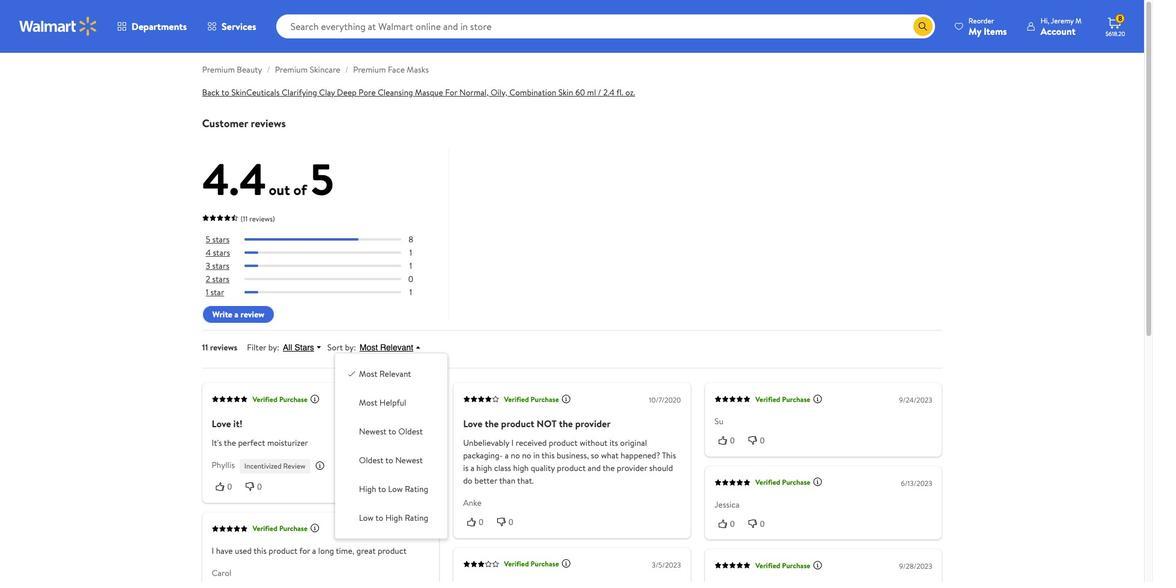 Task type: describe. For each thing, give the bounding box(es) containing it.
beauty
[[237, 64, 262, 76]]

9/28/2023
[[899, 562, 932, 572]]

carol
[[212, 567, 231, 579]]

verified for 6/18/2023
[[253, 395, 277, 405]]

fl.
[[616, 86, 623, 98]]

0 horizontal spatial low
[[359, 513, 374, 525]]

quality
[[531, 463, 555, 475]]

1 vertical spatial oldest
[[359, 455, 383, 467]]

newest to oldest
[[359, 426, 423, 438]]

should
[[649, 463, 673, 475]]

2 vertical spatial most
[[359, 397, 377, 409]]

all
[[283, 343, 292, 353]]

$618.20
[[1106, 29, 1125, 38]]

2 horizontal spatial /
[[598, 86, 601, 98]]

2 high from the left
[[513, 463, 529, 475]]

walmart image
[[19, 17, 97, 36]]

reorder my items
[[969, 15, 1007, 38]]

3
[[206, 260, 210, 272]]

the right not
[[559, 418, 573, 431]]

helpful
[[379, 397, 406, 409]]

purchase for 6/13/2023
[[782, 478, 810, 488]]

0 horizontal spatial high
[[359, 484, 376, 496]]

purchase for 9/24/2023
[[782, 395, 810, 405]]

write a review link
[[202, 306, 275, 324]]

1 horizontal spatial /
[[345, 64, 348, 76]]

1 vertical spatial this
[[254, 545, 267, 557]]

do
[[463, 475, 472, 487]]

most relevant inside dropdown button
[[360, 343, 413, 353]]

6/18/2023
[[398, 395, 429, 406]]

1 no from the left
[[511, 450, 520, 462]]

back to skinceuticals clarifying clay deep pore cleansing masque for normal, oily, combination skin 60 ml / 2.4 fl. oz. link
[[202, 86, 635, 98]]

by: for filter by:
[[268, 342, 279, 354]]

for
[[299, 545, 310, 557]]

premium skincare link
[[275, 64, 340, 76]]

Oldest to Newest radio
[[347, 455, 357, 465]]

1 horizontal spatial oldest
[[398, 426, 423, 438]]

1 for 3 stars
[[409, 260, 412, 272]]

reviews for 11 reviews
[[210, 342, 237, 354]]

love for love the product not the provider
[[463, 418, 482, 431]]

most inside most relevant dropdown button
[[360, 343, 378, 353]]

4 stars
[[206, 247, 230, 259]]

8 for 8
[[408, 234, 413, 246]]

items
[[984, 24, 1007, 38]]

verified purchase information image for 3/5/2023
[[561, 559, 571, 569]]

1 vertical spatial most
[[359, 369, 377, 381]]

normal,
[[459, 86, 489, 98]]

option group containing most relevant
[[345, 364, 438, 530]]

1 horizontal spatial newest
[[395, 455, 423, 467]]

2 stars
[[206, 273, 229, 285]]

1 horizontal spatial high
[[385, 513, 403, 525]]

jeremy
[[1051, 15, 1074, 26]]

out
[[269, 180, 290, 200]]

verified purchase information image for 6/13/2023
[[813, 478, 822, 487]]

4
[[206, 247, 211, 259]]

departments
[[132, 20, 187, 33]]

a inside 'link'
[[234, 309, 238, 321]]

all stars
[[283, 343, 314, 353]]

0 horizontal spatial verified purchase information image
[[310, 524, 320, 533]]

Walmart Site-Wide search field
[[276, 14, 935, 38]]

most relevant inside option group
[[359, 369, 411, 381]]

skincare
[[310, 64, 340, 76]]

the up unbelievably
[[485, 418, 499, 431]]

stars for 5 stars
[[212, 234, 230, 246]]

stars for 3 stars
[[212, 260, 229, 272]]

a right is
[[470, 463, 474, 475]]

progress bar for 5 stars
[[244, 238, 401, 241]]

4.4 out of 5
[[202, 149, 334, 209]]

most relevant button
[[356, 342, 426, 353]]

time,
[[336, 545, 354, 557]]

for
[[445, 86, 457, 98]]

high to low rating
[[359, 484, 428, 496]]

services button
[[197, 12, 266, 41]]

progress bar for 4 stars
[[244, 252, 401, 254]]

0 vertical spatial newest
[[359, 426, 387, 438]]

filter
[[247, 342, 266, 354]]

is
[[463, 463, 468, 475]]

product right great at bottom left
[[378, 545, 407, 557]]

2 premium from the left
[[275, 64, 308, 76]]

1 for 4 stars
[[409, 247, 412, 259]]

product down business,
[[557, 463, 586, 475]]

verified purchase for 3/5/2023
[[504, 559, 559, 570]]

progress bar for 1 star
[[244, 292, 401, 294]]

to for low
[[375, 513, 383, 525]]

the right the it's at the bottom left of page
[[224, 437, 236, 449]]

that.
[[517, 475, 534, 487]]

stars for 2 stars
[[212, 273, 229, 285]]

incentivized review information image
[[315, 461, 325, 471]]

business,
[[557, 450, 589, 462]]

review
[[240, 309, 264, 321]]

have
[[216, 545, 233, 557]]

6/13/2023
[[901, 479, 932, 489]]

received
[[516, 437, 547, 449]]

4.4
[[202, 149, 266, 209]]

verified for 6/13/2023
[[755, 478, 780, 488]]

reviews)
[[249, 214, 275, 224]]

long
[[318, 545, 334, 557]]

1 premium from the left
[[202, 64, 235, 76]]

star
[[210, 287, 224, 299]]

Low to High Rating radio
[[347, 513, 357, 522]]

purchase for 9/28/2023
[[782, 561, 810, 571]]

verified purchase information image for 9/28/2023
[[813, 561, 822, 570]]

purchase for 3/5/2023
[[531, 559, 559, 570]]

i have used this product for a long time, great product
[[212, 545, 407, 557]]

product up business,
[[549, 437, 578, 449]]

Search search field
[[276, 14, 935, 38]]

moisturizer
[[267, 437, 308, 449]]

ml
[[587, 86, 596, 98]]

verified purchase for 10/7/2020
[[504, 395, 559, 405]]

rating for high to low rating
[[405, 484, 428, 496]]

(11
[[241, 214, 248, 224]]

perfect
[[238, 437, 265, 449]]

verified purchase for 9/24/2023
[[755, 395, 810, 405]]

the inside unbelievably i received product without its original packaging- a no no in this business, so what happened? this is a high class high quality product and the provider should do better than that.
[[603, 463, 615, 475]]

this inside unbelievably i received product without its original packaging- a no no in this business, so what happened? this is a high class high quality product and the provider should do better than that.
[[542, 450, 555, 462]]

to for high
[[378, 484, 386, 496]]

cleansing
[[378, 86, 413, 98]]

verified purchase information image for 9/24/2023
[[813, 394, 822, 404]]

all stars button
[[279, 342, 327, 353]]

11 reviews
[[202, 342, 237, 354]]

oily,
[[491, 86, 507, 98]]

to for newest
[[388, 426, 396, 438]]

progress bar for 3 stars
[[244, 265, 401, 267]]

stars
[[295, 343, 314, 353]]

verified for 10/7/2020
[[504, 395, 529, 405]]

verified purchase information image for 10/7/2020
[[561, 394, 571, 404]]

original
[[620, 437, 647, 449]]

what
[[601, 450, 619, 462]]

purchase for 10/7/2020
[[531, 395, 559, 405]]

reorder
[[969, 15, 994, 26]]



Task type: vqa. For each thing, say whether or not it's contained in the screenshot.
Save with
no



Task type: locate. For each thing, give the bounding box(es) containing it.
reviews for customer reviews
[[251, 116, 286, 131]]

low to high rating
[[359, 513, 428, 525]]

1 horizontal spatial by:
[[345, 342, 356, 354]]

0 vertical spatial 5
[[310, 149, 334, 209]]

1 horizontal spatial verified purchase information image
[[561, 559, 571, 569]]

2 love from the left
[[463, 418, 482, 431]]

no up class
[[511, 450, 520, 462]]

0 vertical spatial most
[[360, 343, 378, 353]]

1 vertical spatial 8
[[408, 234, 413, 246]]

/ right the beauty
[[267, 64, 270, 76]]

5 stars
[[206, 234, 230, 246]]

of
[[293, 180, 307, 200]]

1 for 1 star
[[409, 287, 412, 299]]

1 horizontal spatial i
[[511, 437, 514, 449]]

i left received
[[511, 437, 514, 449]]

1 vertical spatial provider
[[617, 463, 647, 475]]

clay
[[319, 86, 335, 98]]

0 horizontal spatial provider
[[575, 418, 611, 431]]

1 vertical spatial 5
[[206, 234, 210, 246]]

most right most relevant option
[[359, 369, 377, 381]]

it's the perfect moisturizer
[[212, 437, 308, 449]]

this
[[542, 450, 555, 462], [254, 545, 267, 557]]

back
[[202, 86, 220, 98]]

1 horizontal spatial provider
[[617, 463, 647, 475]]

relevant down most relevant dropdown button in the bottom left of the page
[[379, 369, 411, 381]]

8 inside 8 $618.20
[[1118, 13, 1122, 24]]

8 for 8 $618.20
[[1118, 13, 1122, 24]]

1 vertical spatial high
[[385, 513, 403, 525]]

back to skinceuticals clarifying clay deep pore cleansing masque for normal, oily, combination skin 60 ml / 2.4 fl. oz.
[[202, 86, 635, 98]]

relevant inside dropdown button
[[380, 343, 413, 353]]

stars for 4 stars
[[213, 247, 230, 259]]

oldest right oldest to newest option
[[359, 455, 383, 467]]

verified for 9/28/2023
[[755, 561, 780, 571]]

love up unbelievably
[[463, 418, 482, 431]]

oz.
[[625, 86, 635, 98]]

a right write
[[234, 309, 238, 321]]

reviews right 11
[[210, 342, 237, 354]]

0 horizontal spatial 5
[[206, 234, 210, 246]]

5 up 4
[[206, 234, 210, 246]]

hi,
[[1041, 15, 1049, 26]]

3 progress bar from the top
[[244, 265, 401, 267]]

provider down the happened?
[[617, 463, 647, 475]]

1 horizontal spatial premium
[[275, 64, 308, 76]]

not
[[537, 418, 557, 431]]

the
[[485, 418, 499, 431], [559, 418, 573, 431], [224, 437, 236, 449], [603, 463, 615, 475]]

i inside unbelievably i received product without its original packaging- a no no in this business, so what happened? this is a high class high quality product and the provider should do better than that.
[[511, 437, 514, 449]]

High to Low Rating radio
[[347, 484, 357, 493]]

by: for sort by:
[[345, 342, 356, 354]]

most right most helpful radio
[[359, 397, 377, 409]]

stars right 4
[[213, 247, 230, 259]]

premium beauty link
[[202, 64, 262, 76]]

verified purchase information image
[[310, 394, 320, 404], [561, 394, 571, 404], [813, 394, 822, 404], [813, 478, 822, 487]]

most relevant right the sort by:
[[360, 343, 413, 353]]

by: right sort
[[345, 342, 356, 354]]

love it!
[[212, 418, 242, 431]]

Most Relevant radio
[[347, 369, 357, 378]]

1 horizontal spatial 8
[[1118, 13, 1122, 24]]

purchase for 6/18/2023
[[279, 395, 308, 405]]

1 vertical spatial newest
[[395, 455, 423, 467]]

4 progress bar from the top
[[244, 278, 401, 281]]

account
[[1041, 24, 1076, 38]]

3/5/2023
[[652, 560, 681, 570]]

premium up "clarifying"
[[275, 64, 308, 76]]

1 horizontal spatial love
[[463, 418, 482, 431]]

to
[[221, 86, 229, 98], [388, 426, 396, 438], [385, 455, 393, 467], [378, 484, 386, 496], [375, 513, 383, 525]]

this
[[662, 450, 676, 462]]

without
[[580, 437, 608, 449]]

verified purchase information image
[[310, 524, 320, 533], [561, 559, 571, 569], [813, 561, 822, 570]]

pore
[[359, 86, 376, 98]]

by:
[[268, 342, 279, 354], [345, 342, 356, 354]]

better
[[474, 475, 497, 487]]

premium up the back
[[202, 64, 235, 76]]

0
[[408, 273, 413, 285], [730, 436, 735, 446], [760, 436, 765, 446], [227, 483, 232, 492], [257, 483, 262, 492], [479, 518, 483, 528], [509, 518, 513, 528], [730, 519, 735, 529], [760, 519, 765, 529]]

1 horizontal spatial this
[[542, 450, 555, 462]]

reviews down skinceuticals
[[251, 116, 286, 131]]

verified purchase for 9/28/2023
[[755, 561, 810, 571]]

premium up pore
[[353, 64, 386, 76]]

1 vertical spatial reviews
[[210, 342, 237, 354]]

to down newest to oldest
[[385, 455, 393, 467]]

0 vertical spatial rating
[[405, 484, 428, 496]]

stars right 2 on the top left
[[212, 273, 229, 285]]

write
[[212, 309, 232, 321]]

it's
[[212, 437, 222, 449]]

skin
[[558, 86, 573, 98]]

low
[[388, 484, 403, 496], [359, 513, 374, 525]]

1 love from the left
[[212, 418, 231, 431]]

love
[[212, 418, 231, 431], [463, 418, 482, 431]]

8
[[1118, 13, 1122, 24], [408, 234, 413, 246]]

great
[[356, 545, 376, 557]]

in
[[533, 450, 540, 462]]

incentivized review
[[244, 461, 305, 472]]

8 $618.20
[[1106, 13, 1125, 38]]

to right the back
[[221, 86, 229, 98]]

0 horizontal spatial by:
[[268, 342, 279, 354]]

0 vertical spatial reviews
[[251, 116, 286, 131]]

1 vertical spatial relevant
[[379, 369, 411, 381]]

high up that.
[[513, 463, 529, 475]]

0 horizontal spatial no
[[511, 450, 520, 462]]

to down helpful
[[388, 426, 396, 438]]

to for back
[[221, 86, 229, 98]]

oldest to newest
[[359, 455, 423, 467]]

to down the "oldest to newest"
[[378, 484, 386, 496]]

customer
[[202, 116, 248, 131]]

(11 reviews) link
[[202, 211, 275, 225]]

love the product not the provider
[[463, 418, 611, 431]]

2 progress bar from the top
[[244, 252, 401, 254]]

most relevant down most relevant dropdown button in the bottom left of the page
[[359, 369, 411, 381]]

masque
[[415, 86, 443, 98]]

sort by:
[[327, 342, 356, 354]]

0 horizontal spatial i
[[212, 545, 214, 557]]

this right in
[[542, 450, 555, 462]]

verified purchase for 6/18/2023
[[253, 395, 308, 405]]

2 no from the left
[[522, 450, 531, 462]]

high
[[476, 463, 492, 475], [513, 463, 529, 475]]

1 horizontal spatial low
[[388, 484, 403, 496]]

5 right of
[[310, 149, 334, 209]]

so
[[591, 450, 599, 462]]

0 horizontal spatial /
[[267, 64, 270, 76]]

verified purchase for 6/13/2023
[[755, 478, 810, 488]]

0 vertical spatial low
[[388, 484, 403, 496]]

progress bar
[[244, 238, 401, 241], [244, 252, 401, 254], [244, 265, 401, 267], [244, 278, 401, 281], [244, 292, 401, 294]]

1 high from the left
[[476, 463, 492, 475]]

rating down high to low rating
[[405, 513, 428, 525]]

/ right skincare
[[345, 64, 348, 76]]

0 vertical spatial high
[[359, 484, 376, 496]]

option group
[[345, 364, 438, 530]]

newest right newest to oldest option
[[359, 426, 387, 438]]

2 by: from the left
[[345, 342, 356, 354]]

0 vertical spatial this
[[542, 450, 555, 462]]

0 vertical spatial i
[[511, 437, 514, 449]]

verified purchase information image for 6/18/2023
[[310, 394, 320, 404]]

departments button
[[107, 12, 197, 41]]

search icon image
[[918, 22, 928, 31]]

0 vertical spatial relevant
[[380, 343, 413, 353]]

i left have
[[212, 545, 214, 557]]

stars right 3
[[212, 260, 229, 272]]

love left 'it!'
[[212, 418, 231, 431]]

most right the sort by:
[[360, 343, 378, 353]]

0 vertical spatial provider
[[575, 418, 611, 431]]

1 horizontal spatial 5
[[310, 149, 334, 209]]

oldest down 6/18/2023 at the bottom left of page
[[398, 426, 423, 438]]

its
[[610, 437, 618, 449]]

phyllis
[[212, 460, 235, 472]]

this right used
[[254, 545, 267, 557]]

jessica
[[715, 499, 740, 511]]

relevant right the sort by:
[[380, 343, 413, 353]]

a up class
[[505, 450, 509, 462]]

my
[[969, 24, 981, 38]]

verified for 3/5/2023
[[504, 559, 529, 570]]

0 horizontal spatial newest
[[359, 426, 387, 438]]

verified for 9/24/2023
[[755, 395, 780, 405]]

unbelievably
[[463, 437, 509, 449]]

to right the low to high rating option
[[375, 513, 383, 525]]

1 star
[[206, 287, 224, 299]]

11
[[202, 342, 208, 354]]

by: left the all
[[268, 342, 279, 354]]

Most Helpful radio
[[347, 397, 357, 407]]

product up received
[[501, 418, 534, 431]]

0 vertical spatial 8
[[1118, 13, 1122, 24]]

5
[[310, 149, 334, 209], [206, 234, 210, 246]]

1
[[409, 247, 412, 259], [409, 260, 412, 272], [206, 287, 208, 299], [409, 287, 412, 299]]

Newest to Oldest radio
[[347, 426, 357, 436]]

2 rating from the top
[[405, 513, 428, 525]]

most
[[360, 343, 378, 353], [359, 369, 377, 381], [359, 397, 377, 409]]

a right for
[[312, 545, 316, 557]]

1 by: from the left
[[268, 342, 279, 354]]

m
[[1075, 15, 1082, 26]]

2 horizontal spatial premium
[[353, 64, 386, 76]]

masks
[[407, 64, 429, 76]]

1 horizontal spatial high
[[513, 463, 529, 475]]

0 horizontal spatial oldest
[[359, 455, 383, 467]]

class
[[494, 463, 511, 475]]

10/7/2020
[[649, 395, 681, 406]]

to for oldest
[[385, 455, 393, 467]]

provider inside unbelievably i received product without its original packaging- a no no in this business, so what happened? this is a high class high quality product and the provider should do better than that.
[[617, 463, 647, 475]]

and
[[588, 463, 601, 475]]

1 vertical spatial rating
[[405, 513, 428, 525]]

su
[[715, 416, 723, 428]]

customer reviews
[[202, 116, 286, 131]]

0 horizontal spatial premium
[[202, 64, 235, 76]]

1 progress bar from the top
[[244, 238, 401, 241]]

write a review
[[212, 309, 264, 321]]

newest up high to low rating
[[395, 455, 423, 467]]

0 vertical spatial most relevant
[[360, 343, 413, 353]]

1 vertical spatial most relevant
[[359, 369, 411, 381]]

low up the low to high rating
[[388, 484, 403, 496]]

1 vertical spatial low
[[359, 513, 374, 525]]

0 horizontal spatial love
[[212, 418, 231, 431]]

high down high to low rating
[[385, 513, 403, 525]]

2.4
[[603, 86, 615, 98]]

product left for
[[269, 545, 297, 557]]

deep
[[337, 86, 357, 98]]

clarifying
[[282, 86, 317, 98]]

3 premium from the left
[[353, 64, 386, 76]]

(11 reviews)
[[241, 214, 275, 224]]

provider
[[575, 418, 611, 431], [617, 463, 647, 475]]

happened?
[[621, 450, 660, 462]]

0 horizontal spatial this
[[254, 545, 267, 557]]

than
[[499, 475, 515, 487]]

incentivized
[[244, 461, 281, 472]]

reviews
[[251, 116, 286, 131], [210, 342, 237, 354]]

high right high to low rating "option"
[[359, 484, 376, 496]]

love for love it!
[[212, 418, 231, 431]]

the down "what"
[[603, 463, 615, 475]]

premium face masks link
[[353, 64, 429, 76]]

combination
[[509, 86, 556, 98]]

a
[[234, 309, 238, 321], [505, 450, 509, 462], [470, 463, 474, 475], [312, 545, 316, 557]]

0 horizontal spatial high
[[476, 463, 492, 475]]

rating for low to high rating
[[405, 513, 428, 525]]

0 vertical spatial oldest
[[398, 426, 423, 438]]

low right the low to high rating option
[[359, 513, 374, 525]]

progress bar for 2 stars
[[244, 278, 401, 281]]

stars up 4 stars
[[212, 234, 230, 246]]

anke
[[463, 498, 482, 510]]

5 progress bar from the top
[[244, 292, 401, 294]]

1 horizontal spatial reviews
[[251, 116, 286, 131]]

2 horizontal spatial verified purchase information image
[[813, 561, 822, 570]]

rating up the low to high rating
[[405, 484, 428, 496]]

i
[[511, 437, 514, 449], [212, 545, 214, 557]]

1 horizontal spatial no
[[522, 450, 531, 462]]

0 horizontal spatial 8
[[408, 234, 413, 246]]

high down packaging-
[[476, 463, 492, 475]]

0 horizontal spatial reviews
[[210, 342, 237, 354]]

1 vertical spatial i
[[212, 545, 214, 557]]

60
[[575, 86, 585, 98]]

1 rating from the top
[[405, 484, 428, 496]]

provider up without
[[575, 418, 611, 431]]

sort
[[327, 342, 343, 354]]

/ right the ml
[[598, 86, 601, 98]]

no left in
[[522, 450, 531, 462]]

used
[[235, 545, 252, 557]]

9/24/2023
[[899, 395, 932, 406]]

high
[[359, 484, 376, 496], [385, 513, 403, 525]]

review
[[283, 461, 305, 472]]



